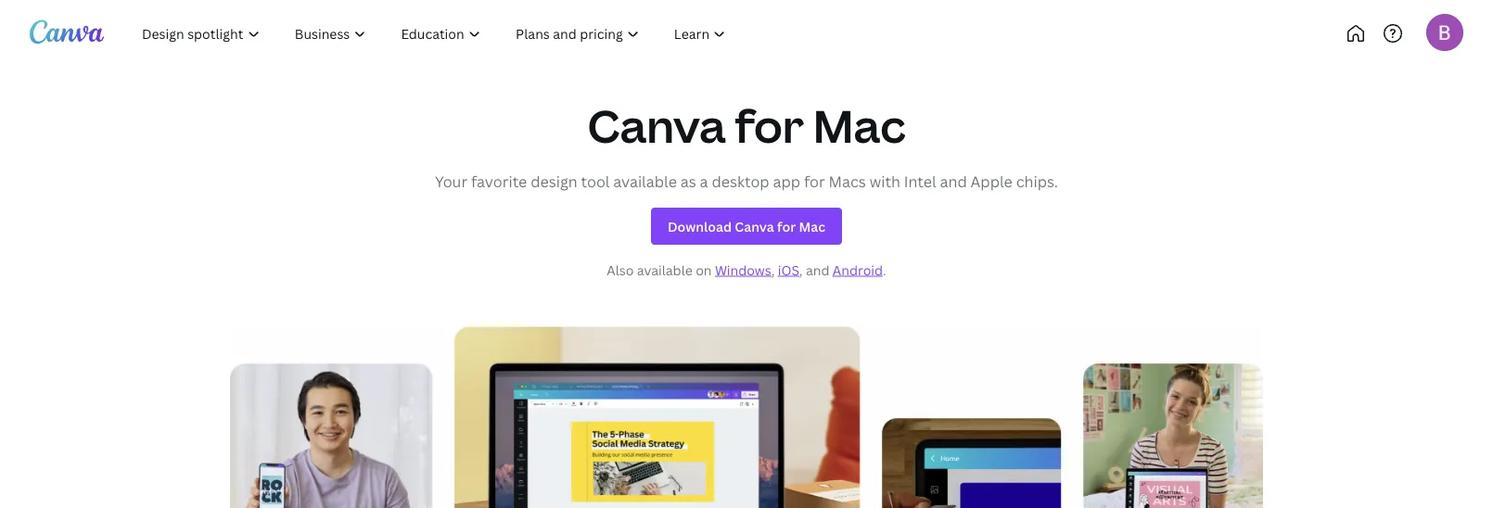 Task type: describe. For each thing, give the bounding box(es) containing it.
canva for mac
[[588, 95, 906, 155]]

a
[[700, 171, 708, 191]]

android
[[833, 261, 883, 279]]

0 vertical spatial available
[[614, 171, 677, 191]]

design
[[531, 171, 578, 191]]

windows
[[715, 261, 772, 279]]

1 vertical spatial and
[[806, 261, 830, 279]]

on
[[696, 261, 712, 279]]

app
[[773, 171, 801, 191]]

ios
[[778, 261, 800, 279]]

tool
[[581, 171, 610, 191]]

as
[[681, 171, 696, 191]]

chips.
[[1017, 171, 1059, 191]]

your
[[435, 171, 468, 191]]

1 , from the left
[[772, 261, 775, 279]]

with
[[870, 171, 901, 191]]

mac
[[813, 95, 906, 155]]

windows link
[[715, 261, 772, 279]]



Task type: locate. For each thing, give the bounding box(es) containing it.
desktop
[[712, 171, 770, 191]]

1 horizontal spatial and
[[940, 171, 967, 191]]

0 horizontal spatial ,
[[772, 261, 775, 279]]

1 vertical spatial available
[[637, 261, 693, 279]]

for right app
[[804, 171, 825, 191]]

available left "on"
[[637, 261, 693, 279]]

favorite
[[471, 171, 527, 191]]

2 , from the left
[[800, 261, 803, 279]]

0 vertical spatial for
[[735, 95, 804, 155]]

apple
[[971, 171, 1013, 191]]

, left ios
[[772, 261, 775, 279]]

0 vertical spatial and
[[940, 171, 967, 191]]

for
[[735, 95, 804, 155], [804, 171, 825, 191]]

,
[[772, 261, 775, 279], [800, 261, 803, 279]]

.
[[883, 261, 887, 279]]

your favorite design tool available as a desktop app for macs with intel and apple chips.
[[435, 171, 1059, 191]]

and right intel
[[940, 171, 967, 191]]

ios link
[[778, 261, 800, 279]]

1 horizontal spatial ,
[[800, 261, 803, 279]]

, left android link
[[800, 261, 803, 279]]

android link
[[833, 261, 883, 279]]

0 horizontal spatial and
[[806, 261, 830, 279]]

and
[[940, 171, 967, 191], [806, 261, 830, 279]]

macs
[[829, 171, 866, 191]]

also
[[607, 261, 634, 279]]

top level navigation element
[[126, 15, 805, 52]]

for up app
[[735, 95, 804, 155]]

canva
[[588, 95, 726, 155]]

also available on windows , ios , and android .
[[607, 261, 887, 279]]

available left as
[[614, 171, 677, 191]]

and right ios
[[806, 261, 830, 279]]

1 vertical spatial for
[[804, 171, 825, 191]]

intel
[[904, 171, 937, 191]]

canva desktop app for mac image
[[230, 327, 1264, 508]]

available
[[614, 171, 677, 191], [637, 261, 693, 279]]



Task type: vqa. For each thing, say whether or not it's contained in the screenshot.
BLACK AND WHITE SIMPLE PERSONAL BUSINESS CARD image
no



